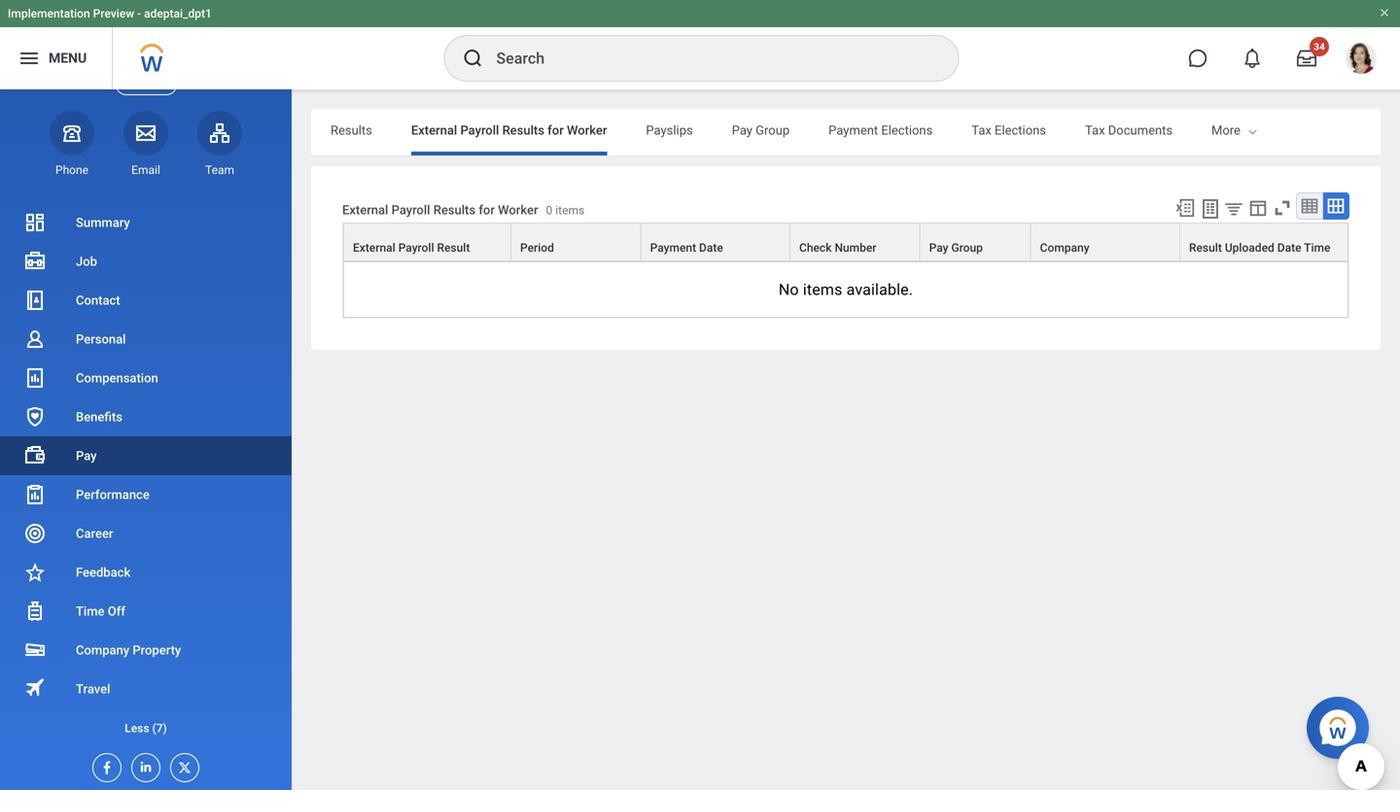 Task type: vqa. For each thing, say whether or not it's contained in the screenshot.
Reggie
no



Task type: describe. For each thing, give the bounding box(es) containing it.
feedback image
[[23, 561, 47, 585]]

facebook image
[[93, 755, 115, 776]]

compensation
[[76, 371, 158, 386]]

export to excel image
[[1175, 197, 1197, 219]]

row containing external payroll result
[[343, 223, 1349, 262]]

email
[[131, 163, 160, 177]]

profile logan mcneil image
[[1346, 43, 1378, 78]]

mail image
[[134, 121, 158, 145]]

off
[[108, 605, 125, 619]]

personal link
[[0, 320, 292, 359]]

summary image
[[23, 211, 47, 234]]

tax documents
[[1086, 123, 1173, 138]]

time inside result uploaded date time popup button
[[1305, 241, 1331, 255]]

table image
[[1301, 197, 1320, 216]]

pay group inside popup button
[[930, 241, 984, 255]]

no items available.
[[779, 281, 914, 299]]

more
[[1212, 123, 1241, 138]]

benefits image
[[23, 406, 47, 429]]

team beth liu element
[[197, 162, 242, 178]]

items inside external payroll results for worker 0 items
[[556, 204, 585, 217]]

period button
[[512, 224, 641, 261]]

date inside popup button
[[700, 241, 724, 255]]

result inside popup button
[[1190, 241, 1223, 255]]

close environment banner image
[[1380, 7, 1391, 18]]

contact link
[[0, 281, 292, 320]]

property
[[133, 644, 181, 658]]

0 vertical spatial pay group
[[732, 123, 790, 138]]

benefits link
[[0, 398, 292, 437]]

time off image
[[23, 600, 47, 624]]

travel
[[76, 682, 110, 697]]

justify image
[[18, 47, 41, 70]]

summary link
[[0, 203, 292, 242]]

travel link
[[0, 670, 292, 709]]

search image
[[462, 47, 485, 70]]

34 button
[[1286, 37, 1330, 80]]

performance link
[[0, 476, 292, 515]]

benefits
[[76, 410, 123, 425]]

tax elections
[[972, 123, 1047, 138]]

email beth liu element
[[124, 162, 168, 178]]

uploaded
[[1226, 241, 1275, 255]]

Search Workday  search field
[[497, 37, 919, 80]]

menu button
[[0, 27, 112, 90]]

less (7)
[[125, 722, 167, 736]]

tax for tax documents
[[1086, 123, 1106, 138]]

external for external payroll results for worker 0 items
[[342, 203, 389, 217]]

-
[[137, 7, 141, 20]]

export to worksheets image
[[1200, 197, 1223, 221]]

0
[[546, 204, 553, 217]]

less (7) button
[[0, 709, 292, 748]]

available.
[[847, 281, 914, 299]]

pay image
[[23, 445, 47, 468]]

implementation
[[8, 7, 90, 20]]

company for company
[[1041, 241, 1090, 255]]

elections for tax elections
[[995, 123, 1047, 138]]

travel image
[[23, 677, 47, 700]]

pay group button
[[921, 224, 1031, 261]]

less
[[125, 722, 149, 736]]

0 horizontal spatial results
[[331, 123, 372, 138]]

result uploaded date time button
[[1181, 224, 1348, 261]]

job image
[[23, 250, 47, 273]]

input
[[1359, 123, 1387, 138]]

result inside popup button
[[437, 241, 470, 255]]

tab list containing results
[[311, 109, 1387, 156]]

payment for payment elections
[[829, 123, 879, 138]]

no
[[779, 281, 799, 299]]

withholding
[[1212, 123, 1279, 138]]

fullscreen image
[[1273, 197, 1294, 219]]

34
[[1315, 41, 1326, 53]]

summary
[[76, 215, 130, 230]]

external for external payroll results for worker
[[411, 123, 457, 138]]

feedback
[[76, 566, 131, 580]]

linkedin image
[[132, 755, 154, 775]]

results for external payroll results for worker 0 items
[[434, 203, 476, 217]]

payroll for external payroll result
[[399, 241, 434, 255]]

time off link
[[0, 592, 292, 631]]

less (7) button
[[0, 718, 292, 741]]



Task type: locate. For each thing, give the bounding box(es) containing it.
1 horizontal spatial tax
[[1086, 123, 1106, 138]]

1 date from the left
[[700, 241, 724, 255]]

payslips
[[646, 123, 693, 138]]

external up external payroll results for worker 0 items
[[411, 123, 457, 138]]

pay
[[732, 123, 753, 138], [930, 241, 949, 255], [76, 449, 97, 464]]

for for external payroll results for worker 0 items
[[479, 203, 495, 217]]

pay right number on the top of the page
[[930, 241, 949, 255]]

1 vertical spatial pay
[[930, 241, 949, 255]]

group
[[756, 123, 790, 138], [952, 241, 984, 255]]

payment date button
[[642, 224, 790, 261]]

0 horizontal spatial company
[[76, 644, 130, 658]]

tab list
[[311, 109, 1387, 156]]

payroll for external payroll results for worker 0 items
[[392, 203, 430, 217]]

1 vertical spatial items
[[803, 281, 843, 299]]

1 horizontal spatial time
[[1305, 241, 1331, 255]]

documents
[[1109, 123, 1173, 138]]

payroll
[[461, 123, 499, 138], [392, 203, 430, 217], [399, 241, 434, 255]]

compensation link
[[0, 359, 292, 398]]

0 vertical spatial worker
[[567, 123, 607, 138]]

1 vertical spatial payroll
[[392, 203, 430, 217]]

payroll down external payroll results for worker 0 items
[[399, 241, 434, 255]]

career link
[[0, 515, 292, 554]]

payroll inside external payroll result popup button
[[399, 241, 434, 255]]

external payroll results for worker
[[411, 123, 607, 138]]

1 result from the left
[[437, 241, 470, 255]]

elections
[[882, 123, 933, 138], [995, 123, 1047, 138]]

elections for payment elections
[[882, 123, 933, 138]]

team link
[[197, 111, 242, 178]]

worker
[[567, 123, 607, 138], [498, 203, 539, 217]]

for
[[548, 123, 564, 138], [479, 203, 495, 217]]

0 vertical spatial payment
[[829, 123, 879, 138]]

for up 0
[[548, 123, 564, 138]]

0 horizontal spatial time
[[76, 605, 105, 619]]

external for external payroll result
[[353, 241, 396, 255]]

payroll up external payroll result popup button
[[392, 203, 430, 217]]

payment
[[829, 123, 879, 138], [651, 241, 697, 255]]

x image
[[171, 755, 193, 776]]

career
[[76, 527, 113, 541]]

for left 0
[[479, 203, 495, 217]]

check
[[800, 241, 832, 255]]

pay down benefits
[[76, 449, 97, 464]]

adeptai_dpt1
[[144, 7, 212, 20]]

result uploaded date time
[[1190, 241, 1331, 255]]

contact image
[[23, 289, 47, 312]]

company inside popup button
[[1041, 241, 1090, 255]]

payroll for external payroll results for worker
[[461, 123, 499, 138]]

email button
[[124, 111, 168, 178]]

0 horizontal spatial pay
[[76, 449, 97, 464]]

click to view/edit grid preferences image
[[1248, 197, 1270, 219]]

result down external payroll results for worker 0 items
[[437, 241, 470, 255]]

2 result from the left
[[1190, 241, 1223, 255]]

1 horizontal spatial date
[[1278, 241, 1302, 255]]

external down external payroll results for worker 0 items
[[353, 241, 396, 255]]

menu
[[49, 50, 87, 66]]

0 horizontal spatial date
[[700, 241, 724, 255]]

1 horizontal spatial worker
[[567, 123, 607, 138]]

1 horizontal spatial results
[[434, 203, 476, 217]]

number
[[835, 241, 877, 255]]

job
[[76, 254, 97, 269]]

phone image
[[58, 121, 86, 145]]

team
[[205, 163, 234, 177]]

check number button
[[791, 224, 920, 261]]

company down time off
[[76, 644, 130, 658]]

phone button
[[50, 111, 94, 178]]

1 horizontal spatial group
[[952, 241, 984, 255]]

external payroll result button
[[344, 224, 511, 261]]

job link
[[0, 242, 292, 281]]

2 elections from the left
[[995, 123, 1047, 138]]

2 horizontal spatial pay
[[930, 241, 949, 255]]

company property
[[76, 644, 181, 658]]

personal
[[76, 332, 126, 347]]

tax
[[972, 123, 992, 138], [1086, 123, 1106, 138]]

view team image
[[208, 121, 232, 145]]

1 horizontal spatial company
[[1041, 241, 1090, 255]]

payment date
[[651, 241, 724, 255]]

withholding orders
[[1212, 123, 1320, 138]]

time off
[[76, 605, 125, 619]]

worker for external payroll results for worker
[[567, 123, 607, 138]]

result down export to worksheets image on the top of page
[[1190, 241, 1223, 255]]

worker left payslips
[[567, 123, 607, 138]]

company inside navigation pane region
[[76, 644, 130, 658]]

1 vertical spatial group
[[952, 241, 984, 255]]

1 vertical spatial company
[[76, 644, 130, 658]]

time down table icon
[[1305, 241, 1331, 255]]

0 vertical spatial for
[[548, 123, 564, 138]]

1 tax from the left
[[972, 123, 992, 138]]

0 vertical spatial time
[[1305, 241, 1331, 255]]

2 vertical spatial external
[[353, 241, 396, 255]]

worker left 0
[[498, 203, 539, 217]]

time left off
[[76, 605, 105, 619]]

payroll down search icon
[[461, 123, 499, 138]]

menu banner
[[0, 0, 1401, 90]]

external payroll result
[[353, 241, 470, 255]]

1 elections from the left
[[882, 123, 933, 138]]

time
[[1305, 241, 1331, 255], [76, 605, 105, 619]]

payment for payment date
[[651, 241, 697, 255]]

2 tax from the left
[[1086, 123, 1106, 138]]

phone beth liu element
[[50, 162, 94, 178]]

career image
[[23, 522, 47, 546]]

1 horizontal spatial items
[[803, 281, 843, 299]]

list containing summary
[[0, 203, 292, 748]]

1 horizontal spatial pay group
[[930, 241, 984, 255]]

1 vertical spatial pay group
[[930, 241, 984, 255]]

select to filter grid data image
[[1224, 198, 1245, 219]]

(7)
[[152, 722, 167, 736]]

worker for external payroll results for worker 0 items
[[498, 203, 539, 217]]

1 horizontal spatial payment
[[829, 123, 879, 138]]

1 vertical spatial external
[[342, 203, 389, 217]]

0 horizontal spatial items
[[556, 204, 585, 217]]

list
[[0, 203, 292, 748]]

performance
[[76, 488, 150, 502]]

pay group
[[732, 123, 790, 138], [930, 241, 984, 255]]

company right pay group popup button
[[1041, 241, 1090, 255]]

compensation image
[[23, 367, 47, 390]]

0 horizontal spatial pay group
[[732, 123, 790, 138]]

company button
[[1032, 224, 1180, 261]]

0 horizontal spatial elections
[[882, 123, 933, 138]]

external inside popup button
[[353, 241, 396, 255]]

external payroll results for worker 0 items
[[342, 203, 585, 217]]

contact
[[76, 293, 120, 308]]

0 horizontal spatial tax
[[972, 123, 992, 138]]

1 horizontal spatial pay
[[732, 123, 753, 138]]

2 date from the left
[[1278, 241, 1302, 255]]

0 vertical spatial company
[[1041, 241, 1090, 255]]

results for external payroll results for worker
[[503, 123, 545, 138]]

0 vertical spatial external
[[411, 123, 457, 138]]

0 horizontal spatial worker
[[498, 203, 539, 217]]

pay link
[[0, 437, 292, 476]]

date inside popup button
[[1278, 241, 1302, 255]]

navigation pane region
[[0, 59, 292, 791]]

company for company property
[[76, 644, 130, 658]]

expand table image
[[1327, 197, 1346, 216]]

1 horizontal spatial elections
[[995, 123, 1047, 138]]

tax for tax elections
[[972, 123, 992, 138]]

payment elections
[[829, 123, 933, 138]]

0 vertical spatial payroll
[[461, 123, 499, 138]]

preview
[[93, 7, 134, 20]]

0 vertical spatial group
[[756, 123, 790, 138]]

pay inside popup button
[[930, 241, 949, 255]]

0 horizontal spatial result
[[437, 241, 470, 255]]

row
[[343, 223, 1349, 262]]

inbox large image
[[1298, 49, 1317, 68]]

payment inside popup button
[[651, 241, 697, 255]]

1 horizontal spatial for
[[548, 123, 564, 138]]

result
[[437, 241, 470, 255], [1190, 241, 1223, 255]]

0 horizontal spatial for
[[479, 203, 495, 217]]

items right 0
[[556, 204, 585, 217]]

0 vertical spatial items
[[556, 204, 585, 217]]

date
[[700, 241, 724, 255], [1278, 241, 1302, 255]]

2 vertical spatial pay
[[76, 449, 97, 464]]

company
[[1041, 241, 1090, 255], [76, 644, 130, 658]]

performance image
[[23, 484, 47, 507]]

results
[[331, 123, 372, 138], [503, 123, 545, 138], [434, 203, 476, 217]]

1 vertical spatial for
[[479, 203, 495, 217]]

company property link
[[0, 631, 292, 670]]

0 horizontal spatial payment
[[651, 241, 697, 255]]

1 vertical spatial time
[[76, 605, 105, 619]]

pay inside navigation pane region
[[76, 449, 97, 464]]

check number
[[800, 241, 877, 255]]

phone
[[55, 163, 89, 177]]

notifications large image
[[1243, 49, 1263, 68]]

items
[[556, 204, 585, 217], [803, 281, 843, 299]]

personal image
[[23, 328, 47, 351]]

1 horizontal spatial result
[[1190, 241, 1223, 255]]

company property image
[[23, 639, 47, 663]]

feedback link
[[0, 554, 292, 592]]

0 vertical spatial pay
[[732, 123, 753, 138]]

pay right payslips
[[732, 123, 753, 138]]

2 vertical spatial payroll
[[399, 241, 434, 255]]

external up external payroll result
[[342, 203, 389, 217]]

time inside time off link
[[76, 605, 105, 619]]

group inside popup button
[[952, 241, 984, 255]]

items right no at the top of the page
[[803, 281, 843, 299]]

implementation preview -   adeptai_dpt1
[[8, 7, 212, 20]]

external
[[411, 123, 457, 138], [342, 203, 389, 217], [353, 241, 396, 255]]

toolbar
[[1166, 193, 1350, 223]]

period
[[520, 241, 554, 255]]

orders
[[1282, 123, 1320, 138]]

2 horizontal spatial results
[[503, 123, 545, 138]]

0 horizontal spatial group
[[756, 123, 790, 138]]

for for external payroll results for worker
[[548, 123, 564, 138]]

1 vertical spatial payment
[[651, 241, 697, 255]]

1 vertical spatial worker
[[498, 203, 539, 217]]



